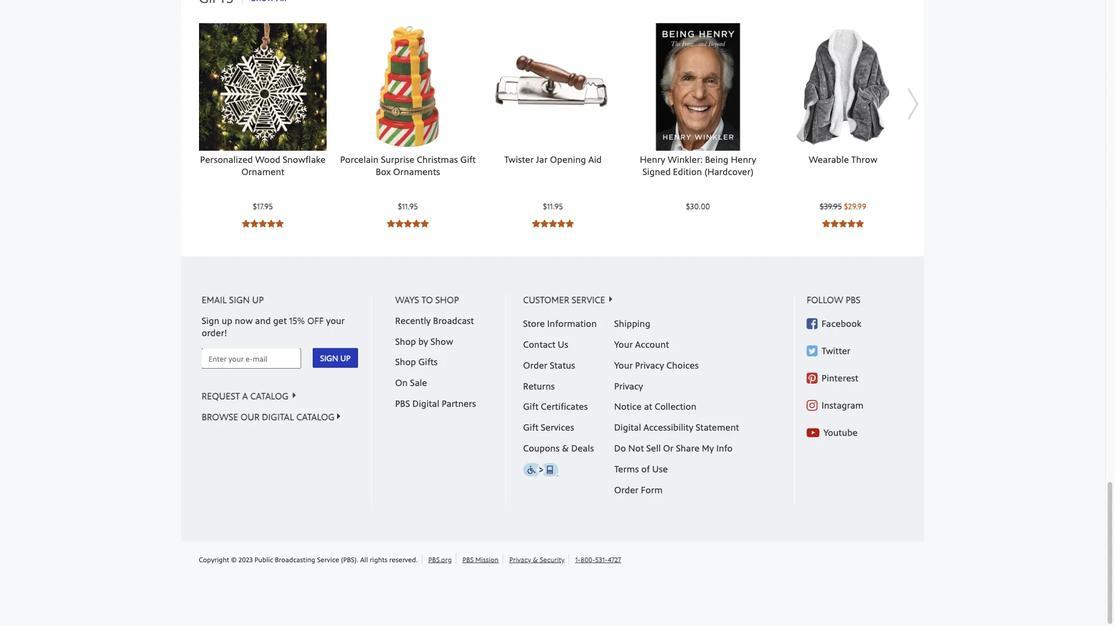Task type: locate. For each thing, give the bounding box(es) containing it.
1 your from the top
[[614, 339, 633, 351]]

privacy for privacy
[[614, 381, 643, 392]]

2 horizontal spatial pbs
[[846, 295, 861, 306]]

recently broadcast
[[395, 315, 474, 327]]

0 horizontal spatial caret right image
[[289, 0, 292, 2]]

statement
[[696, 423, 739, 434]]

gift for gift services
[[523, 423, 539, 434]]

ornament
[[241, 167, 284, 178]]

on sale
[[395, 378, 427, 389]]

mission
[[476, 556, 499, 565]]

privacy & security link
[[510, 556, 565, 565]]

shipping link
[[614, 318, 651, 330]]

our
[[241, 412, 260, 423]]

choices
[[667, 360, 699, 372]]

pbs left mission
[[463, 556, 474, 565]]

twister jar opening aid link
[[480, 154, 625, 166]]

1 vertical spatial caret right image
[[608, 295, 617, 304]]

terms of use link
[[614, 464, 668, 476]]

caret right image inside request a catalog link
[[291, 391, 300, 401]]

0 vertical spatial catalog
[[250, 391, 289, 402]]

recently
[[395, 315, 431, 327]]

pbs up 'facebook' 'link'
[[846, 295, 861, 306]]

0 vertical spatial shop
[[395, 336, 416, 348]]

9 star image from the left
[[822, 220, 830, 229]]

10 star image from the left
[[830, 220, 839, 229]]

order for order status
[[523, 360, 548, 372]]

1 horizontal spatial digital
[[614, 423, 641, 434]]

$11.95 down the twister jar opening aid link
[[543, 202, 563, 212]]

shop left by
[[395, 336, 416, 348]]

2 vertical spatial gift
[[523, 423, 539, 434]]

6 star image from the left
[[549, 220, 557, 229]]

twister
[[504, 154, 534, 166]]

1 horizontal spatial $11.95
[[543, 202, 563, 212]]

7 star image from the left
[[532, 220, 540, 229]]

2023
[[239, 556, 253, 565]]

2 star image from the left
[[258, 220, 267, 229]]

shipping
[[614, 319, 651, 330]]

caret right image for request a catalog
[[291, 391, 300, 401]]

instagram image
[[807, 400, 818, 413]]

shop by show
[[395, 336, 453, 348]]

digital down notice
[[614, 423, 641, 434]]

opening
[[550, 154, 586, 166]]

pbs.org
[[429, 556, 452, 565]]

gift
[[460, 154, 476, 166], [523, 402, 539, 413], [523, 423, 539, 434]]

EMAIL SIGN UP email field
[[202, 349, 301, 370]]

1 horizontal spatial caret right image
[[608, 295, 617, 304]]

contact
[[523, 339, 556, 351]]

11 star image from the left
[[839, 220, 847, 229]]

None submit
[[313, 349, 358, 369]]

off
[[307, 315, 324, 327]]

catalog up browse our digital catalog at the bottom left
[[250, 391, 289, 402]]

privacy left security
[[510, 556, 531, 565]]

instagram
[[822, 401, 864, 412]]

order inside 'link'
[[614, 485, 639, 496]]

& left deals
[[562, 443, 569, 455]]

personalized wood snowflake ornament image
[[199, 24, 326, 151]]

sign up now and get 15% off
[[202, 315, 324, 327]]

your account
[[614, 339, 669, 351]]

1 horizontal spatial henry
[[731, 154, 756, 166]]

your down 'shipping' 'link'
[[614, 339, 633, 351]]

caret right image
[[291, 391, 300, 401], [337, 412, 345, 422]]

pinterest square image
[[807, 373, 818, 385]]

aid
[[588, 154, 602, 166]]

henry winkler: being henry signed edition (hardcover)
[[640, 154, 756, 178]]

rating is 5 out of 5 stars element for jar
[[532, 219, 574, 231]]

1 horizontal spatial order
[[614, 485, 639, 496]]

0 horizontal spatial caret right image
[[291, 391, 300, 401]]

1 horizontal spatial rating is 4.8 out of 5 stars element
[[822, 219, 864, 231]]

pbs mission
[[463, 556, 499, 565]]

$11.95 for jar
[[543, 202, 563, 212]]

email sign up
[[202, 295, 264, 306]]

digital down sale
[[413, 399, 439, 410]]

$11.95 down ornaments
[[398, 202, 418, 212]]

0 horizontal spatial catalog
[[250, 391, 289, 402]]

contact us
[[523, 339, 568, 351]]

1 vertical spatial your
[[614, 360, 633, 372]]

1 vertical spatial gift
[[523, 402, 539, 413]]

2 $11.95 from the left
[[543, 202, 563, 212]]

2 star image from the left
[[267, 220, 275, 229]]

star image
[[242, 220, 250, 229], [267, 220, 275, 229], [275, 220, 284, 229], [412, 220, 420, 229], [540, 220, 549, 229], [549, 220, 557, 229], [557, 220, 565, 229], [565, 220, 574, 229], [822, 220, 830, 229], [830, 220, 839, 229], [839, 220, 847, 229], [847, 220, 856, 229]]

rating is 4.8 out of 5 stars element for surprise
[[387, 219, 429, 231]]

0 horizontal spatial &
[[533, 556, 538, 565]]

a
[[242, 391, 248, 402]]

1 vertical spatial shop
[[395, 357, 416, 368]]

your for your account
[[614, 339, 633, 351]]

ways to shop
[[395, 295, 459, 306]]

store information
[[523, 319, 597, 330]]

order form
[[614, 485, 663, 496]]

rating is 5 out of 5 stars element
[[242, 219, 284, 231], [532, 219, 574, 231]]

youtube
[[824, 428, 858, 439]]

follow pbs
[[807, 295, 861, 306]]

order!
[[202, 328, 227, 339]]

ways
[[395, 295, 419, 306]]

gift down returns link
[[523, 402, 539, 413]]

1 horizontal spatial &
[[562, 443, 569, 455]]

3 star image from the left
[[387, 220, 395, 229]]

browse
[[202, 412, 238, 423]]

15%
[[289, 315, 305, 327]]

twister jar opening aid
[[504, 154, 602, 166]]

shop up 'on'
[[395, 357, 416, 368]]

rights
[[370, 556, 388, 565]]

2 vertical spatial pbs
[[463, 556, 474, 565]]

1 vertical spatial pbs
[[395, 399, 410, 410]]

rating is 4.8 out of 5 stars element down $39.95 $29.99
[[822, 219, 864, 231]]

0 horizontal spatial digital
[[413, 399, 439, 410]]

0 horizontal spatial henry
[[640, 154, 665, 166]]

privacy & security
[[510, 556, 565, 565]]

henry up (hardcover)
[[731, 154, 756, 166]]

status
[[550, 360, 575, 372]]

0 horizontal spatial pbs
[[395, 399, 410, 410]]

0 horizontal spatial $11.95
[[398, 202, 418, 212]]

order for order form
[[614, 485, 639, 496]]

1 vertical spatial catalog
[[296, 412, 335, 423]]

4 star image from the left
[[412, 220, 420, 229]]

1 rating is 4.8 out of 5 stars element from the left
[[387, 219, 429, 231]]

privacy for privacy & security
[[510, 556, 531, 565]]

customer
[[523, 295, 570, 306]]

catalog right digital
[[296, 412, 335, 423]]

star image
[[250, 220, 258, 229], [258, 220, 267, 229], [387, 220, 395, 229], [395, 220, 404, 229], [404, 220, 412, 229], [420, 220, 429, 229], [532, 220, 540, 229], [856, 220, 864, 229]]

now
[[235, 315, 253, 327]]

caret right image inside browse our digital catalog link
[[337, 412, 345, 422]]

this icon serves as a link to download the level access assistive technology app for individuals with physical disabilities. it is featured as part of our commitment to diversity and inclusion. image
[[523, 464, 559, 478]]

0 vertical spatial order
[[523, 360, 548, 372]]

$39.95
[[820, 202, 842, 212]]

4727
[[608, 556, 621, 565]]

sign
[[229, 295, 250, 306]]

wearable
[[809, 154, 849, 166]]

0 horizontal spatial rating is 5 out of 5 stars element
[[242, 219, 284, 231]]

$29.99
[[844, 202, 866, 212]]

8 star image from the left
[[856, 220, 864, 229]]

alert
[[0, 578, 1106, 607]]

1 shop from the top
[[395, 336, 416, 348]]

2 vertical spatial privacy
[[510, 556, 531, 565]]

1 vertical spatial order
[[614, 485, 639, 496]]

& for privacy
[[533, 556, 538, 565]]

twitter square image
[[807, 345, 818, 358]]

6 star image from the left
[[420, 220, 429, 229]]

1 $11.95 from the left
[[398, 202, 418, 212]]

0 vertical spatial your
[[614, 339, 633, 351]]

wearable throw
[[809, 154, 877, 166]]

twitter link
[[807, 345, 916, 358]]

2 rating is 4.8 out of 5 stars element from the left
[[822, 219, 864, 231]]

2 shop from the top
[[395, 357, 416, 368]]

0 horizontal spatial rating is 4.8 out of 5 stars element
[[387, 219, 429, 231]]

12 star image from the left
[[847, 220, 856, 229]]

1 henry from the left
[[640, 154, 665, 166]]

privacy down account
[[635, 360, 664, 372]]

1 horizontal spatial caret right image
[[337, 412, 345, 422]]

1 vertical spatial caret right image
[[337, 412, 345, 422]]

order up "returns"
[[523, 360, 548, 372]]

gift right christmas
[[460, 154, 476, 166]]

order status
[[523, 360, 575, 372]]

1-800-531-4727 link
[[576, 556, 621, 565]]

0 vertical spatial caret right image
[[289, 0, 292, 2]]

gift certificates
[[523, 402, 588, 413]]

facebook square image
[[807, 318, 818, 331]]

5 star image from the left
[[540, 220, 549, 229]]

twister jar opening aid image
[[489, 24, 617, 151]]

notice at collection link
[[614, 401, 697, 414]]

account
[[635, 339, 669, 351]]

2 rating is 5 out of 5 stars element from the left
[[532, 219, 574, 231]]

0 vertical spatial &
[[562, 443, 569, 455]]

your up privacy link
[[614, 360, 633, 372]]

$30.00
[[686, 202, 710, 212]]

1 horizontal spatial pbs
[[463, 556, 474, 565]]

2 your from the top
[[614, 360, 633, 372]]

1 vertical spatial digital
[[614, 423, 641, 434]]

& left security
[[533, 556, 538, 565]]

shop
[[395, 336, 416, 348], [395, 357, 416, 368]]

facebook
[[822, 319, 862, 330]]

pbs for pbs mission
[[463, 556, 474, 565]]

gift for gift certificates
[[523, 402, 539, 413]]

digital accessibility statement link
[[614, 422, 739, 434]]

sell
[[646, 443, 661, 455]]

signed
[[642, 167, 671, 178]]

surprise
[[381, 154, 414, 166]]

partners
[[442, 399, 476, 410]]

being
[[705, 154, 728, 166]]

follow
[[807, 295, 844, 306]]

0 vertical spatial caret right image
[[291, 391, 300, 401]]

& for coupons
[[562, 443, 569, 455]]

rating is 4.8 out of 5 stars element
[[387, 219, 429, 231], [822, 219, 864, 231]]

henry up signed
[[640, 154, 665, 166]]

rating is 4.8 out of 5 stars element down ornaments
[[387, 219, 429, 231]]

up
[[252, 295, 264, 306]]

7 star image from the left
[[557, 220, 565, 229]]

pbs down 'on'
[[395, 399, 410, 410]]

1 horizontal spatial rating is 5 out of 5 stars element
[[532, 219, 574, 231]]

info
[[716, 443, 733, 455]]

personalized
[[200, 154, 253, 166]]

sale
[[410, 378, 427, 389]]

0 vertical spatial pbs
[[846, 295, 861, 306]]

shop by show link
[[395, 336, 453, 348]]

personalized wood snowflake ornament link
[[190, 154, 335, 179]]

coupons
[[523, 443, 560, 455]]

henry winkler: being henry signed edition (hardcover) image
[[634, 24, 762, 151]]

my
[[702, 443, 714, 455]]

0 vertical spatial gift
[[460, 154, 476, 166]]

all
[[360, 556, 368, 565]]

order down terms at right
[[614, 485, 639, 496]]

1 rating is 5 out of 5 stars element from the left
[[242, 219, 284, 231]]

privacy up notice
[[614, 381, 643, 392]]

caret right image
[[289, 0, 292, 2], [608, 295, 617, 304]]

0 horizontal spatial order
[[523, 360, 548, 372]]

1 vertical spatial privacy
[[614, 381, 643, 392]]

1 vertical spatial &
[[533, 556, 538, 565]]

broadcasting
[[275, 556, 315, 565]]

gift up coupons
[[523, 423, 539, 434]]

1 star image from the left
[[250, 220, 258, 229]]



Task type: vqa. For each thing, say whether or not it's contained in the screenshot.
Gift Certificates
yes



Task type: describe. For each thing, give the bounding box(es) containing it.
and
[[255, 315, 271, 327]]

winkler:
[[667, 154, 703, 166]]

your privacy choices
[[614, 360, 699, 372]]

gift services
[[523, 423, 574, 434]]

deals
[[571, 443, 594, 455]]

information
[[547, 319, 597, 330]]

1 horizontal spatial catalog
[[296, 412, 335, 423]]

$39.95 $29.99
[[820, 202, 866, 212]]

porcelain surprise christmas gift box ornaments link
[[335, 154, 480, 179]]

do not sell or share my info link
[[614, 443, 733, 455]]

order status link
[[523, 360, 575, 372]]

henry winkler: being henry signed edition (hardcover) link
[[625, 154, 770, 179]]

use
[[652, 464, 668, 475]]

services
[[541, 423, 574, 434]]

(pbs).
[[341, 556, 359, 565]]

copyright
[[199, 556, 229, 565]]

digital inside 'link'
[[614, 423, 641, 434]]

ornaments
[[393, 167, 440, 178]]

show
[[431, 336, 453, 348]]

broadcast
[[433, 315, 474, 327]]

1-
[[576, 556, 581, 565]]

youtube play image
[[807, 427, 820, 440]]

pinterest link
[[807, 373, 916, 385]]

us
[[558, 339, 568, 351]]

snowflake
[[282, 154, 325, 166]]

security
[[540, 556, 565, 565]]

slide carousel right image
[[908, 89, 918, 120]]

throw
[[851, 154, 877, 166]]

wearable throw link
[[770, 154, 916, 166]]

shop
[[435, 295, 459, 306]]

pbs mission link
[[463, 556, 499, 565]]

shop gifts link
[[395, 357, 438, 369]]

gift inside porcelain surprise christmas gift box ornaments
[[460, 154, 476, 166]]

up
[[222, 315, 232, 327]]

rating is 4.8 out of 5 stars element for throw
[[822, 219, 864, 231]]

8 star image from the left
[[565, 220, 574, 229]]

jar
[[536, 154, 548, 166]]

wearable throw image
[[779, 24, 907, 151]]

request
[[202, 391, 240, 402]]

or
[[663, 443, 674, 455]]

do
[[614, 443, 626, 455]]

terms of use
[[614, 464, 668, 475]]

get
[[273, 315, 287, 327]]

share
[[676, 443, 700, 455]]

caret right image inside customer service link
[[608, 295, 617, 304]]

privacy link
[[614, 381, 643, 393]]

rating is 5 out of 5 stars element for wood
[[242, 219, 284, 231]]

gift services link
[[523, 422, 574, 434]]

gifts
[[418, 357, 438, 368]]

browse our digital catalog
[[202, 412, 335, 423]]

$11.95 for surprise
[[398, 202, 418, 212]]

shop for shop by show
[[395, 336, 416, 348]]

(hardcover)
[[704, 167, 754, 178]]

your order!
[[202, 315, 345, 339]]

not
[[628, 443, 644, 455]]

terms
[[614, 464, 639, 475]]

coupons & deals
[[523, 443, 594, 455]]

1 star image from the left
[[242, 220, 250, 229]]

store information link
[[523, 318, 597, 330]]

personalized wood snowflake ornament
[[200, 154, 325, 178]]

0 vertical spatial digital
[[413, 399, 439, 410]]

$17.95
[[253, 202, 273, 212]]

0 vertical spatial privacy
[[635, 360, 664, 372]]

1-800-531-4727
[[576, 556, 621, 565]]

wood
[[255, 154, 280, 166]]

notice at collection
[[614, 402, 697, 413]]

order form link
[[614, 485, 663, 497]]

caret right image for browse our digital catalog
[[337, 412, 345, 422]]

service
[[572, 295, 605, 306]]

store
[[523, 319, 545, 330]]

edition
[[673, 167, 702, 178]]

pbs for pbs digital partners
[[395, 399, 410, 410]]

twitter
[[822, 346, 851, 357]]

shop for shop gifts
[[395, 357, 416, 368]]

3 star image from the left
[[275, 220, 284, 229]]

your for your privacy choices
[[614, 360, 633, 372]]

your privacy choices link
[[614, 360, 699, 372]]

public
[[255, 556, 273, 565]]

to
[[421, 295, 433, 306]]

notice
[[614, 402, 642, 413]]

800-
[[581, 556, 595, 565]]

on sale link
[[395, 378, 427, 390]]

digital
[[262, 412, 294, 423]]

christmas
[[417, 154, 458, 166]]

contact us link
[[523, 339, 568, 351]]

recently broadcast link
[[395, 315, 474, 327]]

porcelain surprise christmas gift box ornaments image
[[344, 24, 472, 151]]

box
[[376, 167, 391, 178]]

2 henry from the left
[[731, 154, 756, 166]]

email
[[202, 295, 227, 306]]

4 star image from the left
[[395, 220, 404, 229]]

facebook link
[[807, 318, 916, 331]]

5 star image from the left
[[404, 220, 412, 229]]

returns link
[[523, 381, 555, 393]]

youtube link
[[807, 427, 916, 440]]

porcelain
[[340, 154, 378, 166]]



